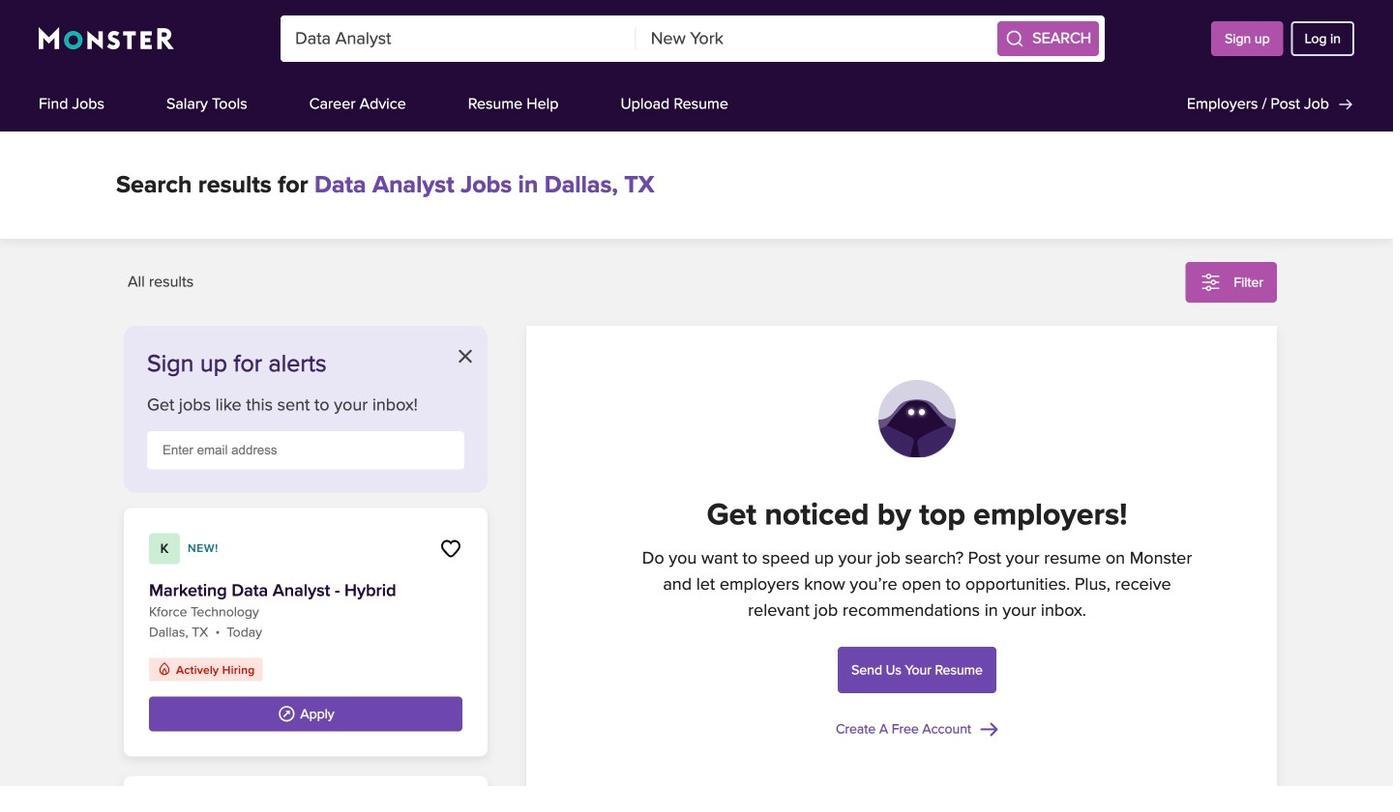 Task type: locate. For each thing, give the bounding box(es) containing it.
marketing data analyst - hybrid at kforce technology element
[[124, 509, 488, 757]]

filter image
[[1199, 271, 1223, 294], [1199, 271, 1223, 294]]

monster image
[[39, 27, 174, 50]]



Task type: describe. For each thing, give the bounding box(es) containing it.
email address email field
[[147, 432, 465, 470]]

Enter location or "remote" search field
[[636, 15, 992, 62]]

save this job image
[[439, 538, 463, 561]]

Search jobs, keywords, companies search field
[[281, 15, 636, 62]]

close image
[[459, 350, 472, 363]]



